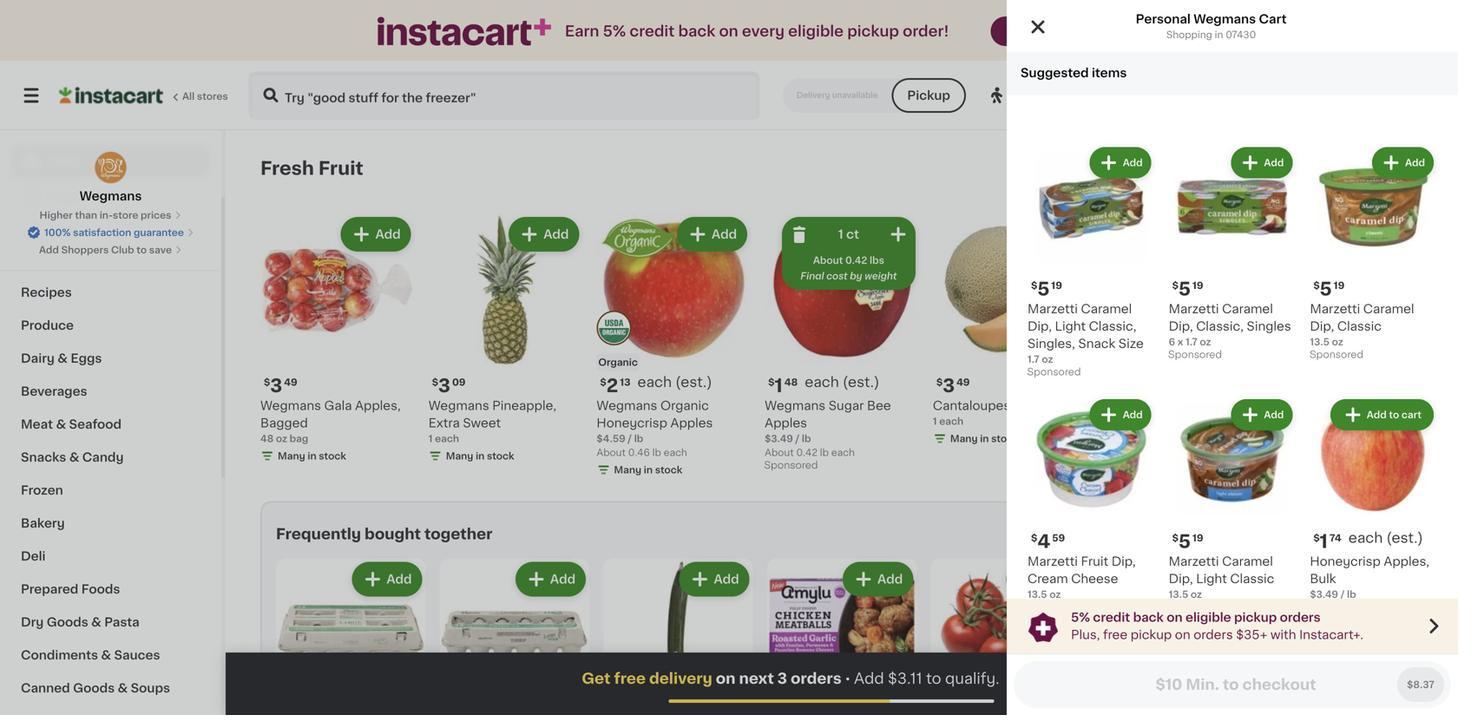 Task type: locate. For each thing, give the bounding box(es) containing it.
$ 5 19 up marzetti caramel dip, classic 13.5 oz
[[1314, 280, 1345, 298]]

1 horizontal spatial 1.7
[[1186, 337, 1198, 347]]

0 vertical spatial item carousel region
[[260, 151, 1424, 488]]

1 bag from the left
[[290, 434, 308, 444]]

0 horizontal spatial back
[[679, 24, 716, 39]]

pickup inside popup button
[[1015, 89, 1061, 102]]

0 horizontal spatial 1 ct
[[839, 228, 860, 241]]

pickup right plus,
[[1131, 629, 1172, 641]]

/ for sugar
[[796, 434, 800, 444]]

13.5 up 9 wegmans honeycrisp apples, bagged 48 oz bag
[[1311, 337, 1330, 347]]

(est.) inside $ 1 48 each (est.)
[[843, 376, 880, 390]]

condiments & sauces link
[[10, 639, 211, 672]]

1 inside $ 1 48 each (est.)
[[775, 377, 783, 395]]

marzetti inside marzetti caramel dip, light classic 13.5 oz
[[1169, 556, 1220, 568]]

dry goods & pasta link
[[10, 606, 211, 639]]

$3.49 down bulk
[[1311, 590, 1339, 599]]

oz inside wegmans gala apples, bagged 48 oz bag
[[276, 434, 287, 444]]

marzetti for marzetti caramel dip, light classic
[[1169, 556, 1220, 568]]

0 vertical spatial 5%
[[603, 24, 626, 39]]

2
[[1411, 89, 1419, 102], [607, 377, 618, 395]]

about inside wegmans organic honeycrisp apples $4.59 / lb about 0.46 lb each
[[597, 448, 626, 458]]

3
[[270, 377, 282, 395], [439, 377, 451, 395], [943, 377, 955, 395], [778, 672, 788, 686]]

2 ct from the left
[[1183, 228, 1196, 241]]

$ up marzetti caramel dip, light classic 13.5 oz
[[1173, 533, 1179, 543]]

2 horizontal spatial pickup
[[1235, 612, 1277, 624]]

3 for wegmans gala apples, bagged
[[270, 377, 282, 395]]

orders inside treatment tracker modal "dialog"
[[791, 672, 842, 686]]

caramel inside marzetti caramel dip, light classic 13.5 oz
[[1223, 556, 1274, 568]]

bakery
[[21, 518, 65, 530]]

wegmans left gala
[[260, 400, 321, 412]]

caramel inside marzetti caramel dip, classic 13.5 oz
[[1364, 303, 1415, 315]]

view more
[[1242, 162, 1308, 175]]

5 for marzetti caramel dip, light classic
[[1179, 533, 1191, 551]]

each down extra
[[435, 434, 459, 444]]

each inside wegmans pineapple, extra sweet 1 each
[[435, 434, 459, 444]]

wegmans pineapple, extra sweet 1 each
[[429, 400, 557, 444]]

caramel inside marzetti caramel dip, classic, singles 6 x 1.7 oz
[[1223, 303, 1274, 315]]

bought
[[365, 527, 421, 542]]

each down sugar
[[832, 448, 855, 458]]

marzetti inside marzetti caramel dip, classic, singles 6 x 1.7 oz
[[1169, 303, 1220, 315]]

seafood
[[69, 419, 122, 431]]

3 up wegmans gala apples, bagged 48 oz bag
[[270, 377, 282, 395]]

/ up instacart+.
[[1341, 590, 1345, 599]]

2 horizontal spatial 48
[[1270, 434, 1283, 444]]

1 horizontal spatial apples,
[[1270, 417, 1315, 430]]

in down wegmans gala apples, bagged 48 oz bag
[[308, 452, 317, 461]]

0.42 inside about 0.42 lbs final cost by weight
[[846, 256, 868, 265]]

item carousel region containing fresh fruit
[[260, 151, 1424, 488]]

stock down wegmans pineapple, extra sweet 1 each at left bottom
[[487, 452, 515, 461]]

1 horizontal spatial classic,
[[1197, 321, 1244, 333]]

$ 5 19 up singles,
[[1032, 280, 1063, 298]]

$ left 59
[[1032, 533, 1038, 543]]

all stores
[[182, 92, 228, 101]]

apples, right gala
[[355, 400, 401, 412]]

orders left •
[[791, 672, 842, 686]]

wegmans inside wegmans gala apples, bagged 48 oz bag
[[260, 400, 321, 412]]

0 vertical spatial apples,
[[355, 400, 401, 412]]

1 ct for remove wegmans sugar bee apples icon
[[839, 228, 860, 241]]

1 horizontal spatial credit
[[1094, 612, 1131, 624]]

wegmans inside wegmans pineapple, extra sweet 1 each
[[429, 400, 489, 412]]

product group containing 9
[[1270, 214, 1424, 467]]

07430
[[1226, 30, 1257, 40]]

by right cost
[[850, 271, 863, 281]]

orders left $35+
[[1194, 629, 1234, 641]]

on left every
[[719, 24, 739, 39]]

lb inside honeycrisp apples, bulk $3.49 / lb
[[1348, 590, 1357, 599]]

$3.11
[[888, 672, 923, 686]]

$ 2 13 each (est.)
[[600, 376, 713, 395]]

0 horizontal spatial classic,
[[1089, 321, 1137, 333]]

free right get at bottom left
[[614, 672, 646, 686]]

marzetti for marzetti caramel dip, classic, singles
[[1169, 303, 1220, 315]]

many in stock down cantaloupes 1 each
[[951, 434, 1019, 444]]

ct
[[847, 228, 860, 241], [1183, 228, 1196, 241]]

0 horizontal spatial 2
[[607, 377, 618, 395]]

ready by 11:35am
[[1226, 89, 1346, 102]]

2 vertical spatial free
[[614, 672, 646, 686]]

0 horizontal spatial organic
[[599, 358, 638, 367]]

wegmans organic honeycrisp apples $4.59 / lb about 0.46 lb each
[[597, 400, 713, 458]]

0 vertical spatial 1.7
[[1186, 337, 1198, 347]]

higher
[[40, 211, 73, 220]]

1 vertical spatial $3.49
[[1311, 590, 1339, 599]]

(est.) for 1
[[843, 376, 880, 390]]

honeycrisp inside 9 wegmans honeycrisp apples, bagged 48 oz bag
[[1334, 400, 1404, 412]]

0 horizontal spatial about
[[597, 448, 626, 458]]

0 horizontal spatial $3.49
[[765, 434, 793, 444]]

pickup
[[1015, 89, 1061, 102], [908, 89, 951, 102]]

0 horizontal spatial 0.42
[[797, 448, 818, 458]]

1 horizontal spatial light
[[1197, 573, 1228, 585]]

honeycrisp inside wegmans organic honeycrisp apples $4.59 / lb about 0.46 lb each
[[597, 417, 668, 430]]

stock down wegmans gala apples, bagged 48 oz bag
[[319, 452, 346, 461]]

0 horizontal spatial apples
[[671, 417, 713, 430]]

light up singles,
[[1055, 321, 1086, 333]]

bakery link
[[10, 507, 211, 540]]

$ for wegmans gala apples, bagged
[[264, 378, 270, 387]]

None search field
[[248, 71, 760, 120]]

x
[[1178, 337, 1184, 347]]

stock for each
[[992, 434, 1019, 444]]

eligible down marzetti caramel dip, light classic 13.5 oz
[[1186, 612, 1232, 624]]

$ up singles,
[[1032, 281, 1038, 291]]

higher than in-store prices
[[40, 211, 171, 220]]

each inside wegmans organic honeycrisp apples $4.59 / lb about 0.46 lb each
[[664, 448, 688, 458]]

& for dairy
[[58, 353, 68, 365]]

$ 4 59
[[1032, 533, 1066, 551]]

dip, inside marzetti caramel dip, light classic 13.5 oz
[[1169, 573, 1194, 585]]

credit
[[630, 24, 675, 39], [1094, 612, 1131, 624]]

back inside 5% credit back on eligible pickup orders plus, free pickup on orders $35+ with instacart+.
[[1134, 612, 1164, 624]]

dip, for marzetti caramel dip, classic, singles
[[1169, 321, 1194, 333]]

back down marzetti fruit dip, cream cheese 13.5 oz
[[1134, 612, 1164, 624]]

/ inside wegmans organic honeycrisp apples $4.59 / lb about 0.46 lb each
[[628, 434, 632, 444]]

pickup at 100 farm view button
[[987, 71, 1177, 120]]

snacks & candy
[[21, 452, 124, 464]]

1 horizontal spatial bag
[[1299, 434, 1318, 444]]

marzetti caramel dip, light classic 13.5 oz
[[1169, 556, 1275, 599]]

2 vertical spatial pickup
[[1131, 629, 1172, 641]]

$2.13 each (estimated) element
[[597, 375, 751, 397]]

1 horizontal spatial pickup
[[1015, 89, 1061, 102]]

0 horizontal spatial 49
[[284, 378, 297, 387]]

caramel inside marzetti caramel dip, light classic, singles, snack size 1.7 oz
[[1081, 303, 1132, 315]]

classic, up snack
[[1089, 321, 1137, 333]]

2 vertical spatial honeycrisp
[[1311, 556, 1381, 568]]

dairy
[[21, 353, 55, 365]]

0 vertical spatial to
[[137, 245, 147, 255]]

lists
[[49, 225, 79, 237]]

in down cantaloupes 1 each
[[980, 434, 989, 444]]

many
[[951, 434, 978, 444], [278, 452, 305, 461], [446, 452, 474, 461], [1287, 452, 1315, 461], [614, 466, 642, 475]]

0 vertical spatial credit
[[630, 24, 675, 39]]

0 horizontal spatial pickup
[[908, 89, 951, 102]]

0 vertical spatial orders
[[1280, 612, 1321, 624]]

& left pasta
[[91, 616, 101, 629]]

2 49 from the left
[[957, 378, 970, 387]]

$3.49
[[765, 434, 793, 444], [1311, 590, 1339, 599]]

classic, inside marzetti caramel dip, classic, singles 6 x 1.7 oz
[[1197, 321, 1244, 333]]

1 classic, from the left
[[1089, 321, 1137, 333]]

pickup
[[848, 24, 900, 39], [1235, 612, 1277, 624], [1131, 629, 1172, 641]]

in for wegmans pineapple, extra sweet
[[476, 452, 485, 461]]

oz inside marzetti caramel dip, light classic, singles, snack size 1.7 oz
[[1042, 355, 1054, 364]]

1 ct for remove raspberries image
[[1175, 228, 1196, 241]]

9 wegmans honeycrisp apples, bagged 48 oz bag
[[1270, 377, 1404, 444]]

1 horizontal spatial $ 3 49
[[937, 377, 970, 395]]

$ 5 19 up marzetti caramel dip, light classic 13.5 oz
[[1173, 533, 1204, 551]]

(est.) inside $ 2 13 each (est.)
[[676, 376, 713, 390]]

by right ready
[[1272, 89, 1290, 102]]

item carousel region
[[260, 151, 1424, 488], [276, 552, 1433, 715]]

final
[[801, 271, 825, 281]]

oz
[[1200, 337, 1212, 347], [1332, 337, 1344, 347], [1042, 355, 1054, 364], [1114, 417, 1125, 427], [276, 434, 287, 444], [1285, 434, 1297, 444], [1050, 590, 1061, 599], [1191, 590, 1203, 599]]

bag inside 9 wegmans honeycrisp apples, bagged 48 oz bag
[[1299, 434, 1318, 444]]

& left the sauces
[[101, 649, 111, 662]]

shopping
[[1167, 30, 1213, 40]]

produce
[[21, 320, 74, 332]]

sauces
[[114, 649, 160, 662]]

$ 3 49 up wegmans gala apples, bagged 48 oz bag
[[264, 377, 297, 395]]

singles,
[[1028, 338, 1076, 350]]

meat & seafood
[[21, 419, 122, 431]]

wegmans down "9"
[[1270, 400, 1330, 412]]

weight
[[865, 271, 897, 281]]

1 horizontal spatial by
[[1272, 89, 1290, 102]]

$ inside $ 3 09
[[432, 378, 439, 387]]

stock down cantaloupes 1 each
[[992, 434, 1019, 444]]

$
[[1032, 281, 1038, 291], [1173, 281, 1179, 291], [1314, 281, 1320, 291], [264, 378, 270, 387], [432, 378, 439, 387], [769, 378, 775, 387], [600, 378, 607, 387], [937, 378, 943, 387], [1032, 533, 1038, 543], [1173, 533, 1179, 543], [1314, 533, 1320, 543]]

many in stock down 9 wegmans honeycrisp apples, bagged 48 oz bag
[[1287, 452, 1356, 461]]

main content
[[226, 130, 1459, 715]]

1 horizontal spatial 49
[[957, 378, 970, 387]]

1 horizontal spatial 48
[[785, 378, 798, 387]]

5 up singles,
[[1038, 280, 1050, 298]]

1 horizontal spatial ct
[[1183, 228, 1196, 241]]

item carousel region containing add
[[276, 552, 1433, 715]]

classic inside marzetti caramel dip, light classic 13.5 oz
[[1231, 573, 1275, 585]]

1 vertical spatial 1.7
[[1028, 355, 1040, 364]]

1 vertical spatial eligible
[[1186, 612, 1232, 624]]

19 up marzetti caramel dip, classic, singles 6 x 1.7 oz
[[1193, 281, 1204, 291]]

about inside wegmans sugar bee apples $3.49 / lb about 0.42 lb each
[[765, 448, 794, 458]]

0 vertical spatial by
[[1272, 89, 1290, 102]]

$ 3 49 up "cantaloupes"
[[937, 377, 970, 395]]

5 up marzetti caramel dip, classic 13.5 oz
[[1320, 280, 1333, 298]]

59
[[1053, 533, 1066, 543]]

light up 5% credit back on eligible pickup orders plus, free pickup on orders $35+ with instacart+.
[[1197, 573, 1228, 585]]

each inside wegmans sugar bee apples $3.49 / lb about 0.42 lb each
[[832, 448, 855, 458]]

$35+
[[1237, 629, 1268, 641]]

goods for dry
[[47, 616, 88, 629]]

buy it again link
[[10, 179, 211, 214]]

wegmans up 07430
[[1194, 13, 1257, 25]]

free right plus,
[[1104, 629, 1128, 641]]

0 vertical spatial free
[[1035, 25, 1060, 37]]

0 horizontal spatial eligible
[[789, 24, 844, 39]]

canned goods & soups
[[21, 682, 170, 695]]

0 vertical spatial light
[[1055, 321, 1086, 333]]

1 horizontal spatial pickup
[[1131, 629, 1172, 641]]

wegmans for wegmans gala apples, bagged 48 oz bag
[[260, 400, 321, 412]]

0 vertical spatial $3.49
[[765, 434, 793, 444]]

$3.49 inside wegmans sugar bee apples $3.49 / lb about 0.42 lb each
[[765, 434, 793, 444]]

$ up x
[[1173, 281, 1179, 291]]

& for condiments
[[101, 649, 111, 662]]

0 horizontal spatial light
[[1055, 321, 1086, 333]]

0 horizontal spatial 1.7
[[1028, 355, 1040, 364]]

2 classic, from the left
[[1197, 321, 1244, 333]]

1 inside cantaloupes 1 each
[[933, 417, 937, 427]]

0 horizontal spatial ct
[[847, 228, 860, 241]]

•
[[845, 672, 851, 686]]

/ down $ 1 48 each (est.)
[[796, 434, 800, 444]]

dip, up 5% credit back on eligible pickup orders plus, free pickup on orders $35+ with instacart+.
[[1169, 573, 1194, 585]]

2 horizontal spatial organic
[[1097, 699, 1136, 708]]

$ 3 49
[[264, 377, 297, 395], [937, 377, 970, 395]]

0 horizontal spatial 5%
[[603, 24, 626, 39]]

1 vertical spatial orders
[[1194, 629, 1234, 641]]

bagged inside wegmans gala apples, bagged 48 oz bag
[[260, 417, 308, 430]]

all stores link
[[59, 71, 229, 120]]

0 horizontal spatial by
[[850, 271, 863, 281]]

dip, for marzetti caramel dip, light classic, singles, snack size
[[1028, 321, 1052, 333]]

apples, down each (est.) at the right bottom of page
[[1384, 556, 1430, 568]]

ct left increment quantity of raspberries icon on the top
[[1183, 228, 1196, 241]]

apples down $2.13 each (estimated) element
[[671, 417, 713, 430]]

$ for marzetti caramel dip, light classic, singles, snack size
[[1032, 281, 1038, 291]]

13.5
[[1311, 337, 1330, 347], [1028, 590, 1048, 599], [1169, 590, 1189, 599]]

19 up marzetti caramel dip, classic 13.5 oz
[[1334, 281, 1345, 291]]

meat
[[21, 419, 53, 431]]

0 vertical spatial fruit
[[319, 159, 364, 178]]

13.5 inside marzetti caramel dip, light classic 13.5 oz
[[1169, 590, 1189, 599]]

$ left 74
[[1314, 533, 1320, 543]]

free right try
[[1035, 25, 1060, 37]]

add inside treatment tracker modal "dialog"
[[854, 672, 884, 686]]

snack
[[1079, 338, 1116, 350]]

5% inside 5% credit back on eligible pickup orders plus, free pickup on orders $35+ with instacart+.
[[1071, 612, 1091, 624]]

1 vertical spatial classic
[[1231, 573, 1275, 585]]

satisfaction
[[73, 228, 131, 237]]

treatment tracker modal dialog
[[226, 653, 1459, 715]]

1 horizontal spatial fruit
[[1081, 556, 1109, 568]]

2 apples from the left
[[671, 417, 713, 430]]

0 horizontal spatial view
[[1145, 89, 1177, 102]]

$ 5 19 for marzetti caramel dip, classic
[[1314, 280, 1345, 298]]

fresh fruit
[[260, 159, 364, 178]]

(est.) for 2
[[676, 376, 713, 390]]

marzetti for marzetti fruit dip, cream cheese
[[1028, 556, 1078, 568]]

0 horizontal spatial orders
[[791, 672, 842, 686]]

sponsored badge image for oz
[[1311, 350, 1363, 360]]

free inside treatment tracker modal "dialog"
[[614, 672, 646, 686]]

1 $ 3 49 from the left
[[264, 377, 297, 395]]

ct for increment quantity of wegmans sugar bee apples image at the top right of the page
[[847, 228, 860, 241]]

1 vertical spatial pickup
[[1235, 612, 1277, 624]]

100% satisfaction guarantee
[[44, 228, 184, 237]]

1 horizontal spatial 2
[[1411, 89, 1419, 102]]

extra
[[429, 417, 460, 430]]

1 vertical spatial by
[[850, 271, 863, 281]]

add to cart
[[1367, 410, 1422, 420]]

credit right earn
[[630, 24, 675, 39]]

each right 0.46
[[664, 448, 688, 458]]

1 ct from the left
[[847, 228, 860, 241]]

3 up "cantaloupes"
[[943, 377, 955, 395]]

credit inside 5% credit back on eligible pickup orders plus, free pickup on orders $35+ with instacart+.
[[1094, 612, 1131, 624]]

sponsored badge image down marzetti caramel dip, classic 13.5 oz
[[1311, 350, 1363, 360]]

wegmans for wegmans sugar bee apples $3.49 / lb about 0.42 lb each
[[765, 400, 826, 412]]

2 bag from the left
[[1299, 434, 1318, 444]]

1 horizontal spatial 0.42
[[846, 256, 868, 265]]

1 vertical spatial free
[[1104, 629, 1128, 641]]

oz inside marzetti fruit dip, cream cheese 13.5 oz
[[1050, 590, 1061, 599]]

1.7 down singles,
[[1028, 355, 1040, 364]]

1 up wegmans sugar bee apples $3.49 / lb about 0.42 lb each
[[775, 377, 783, 395]]

1 vertical spatial goods
[[73, 682, 115, 695]]

dip, for marzetti caramel dip, classic
[[1311, 321, 1335, 333]]

organic down plus,
[[1097, 699, 1136, 708]]

& for snacks
[[69, 452, 79, 464]]

0 horizontal spatial 6
[[1111, 377, 1124, 395]]

by
[[1272, 89, 1290, 102], [850, 271, 863, 281]]

2 bagged from the left
[[1318, 417, 1366, 430]]

5 for marzetti caramel dip, classic
[[1320, 280, 1333, 298]]

$ inside the $ 4 59
[[1032, 533, 1038, 543]]

apples inside wegmans organic honeycrisp apples $4.59 / lb about 0.46 lb each
[[671, 417, 713, 430]]

0 vertical spatial eligible
[[789, 24, 844, 39]]

dip, up the cheese
[[1112, 556, 1136, 568]]

apples, down "9"
[[1270, 417, 1315, 430]]

organic up 13
[[599, 358, 638, 367]]

stock for extra
[[487, 452, 515, 461]]

express icon image
[[378, 17, 551, 46]]

classic, left the singles
[[1197, 321, 1244, 333]]

stock down 9 wegmans honeycrisp apples, bagged 48 oz bag
[[1328, 452, 1356, 461]]

product group
[[1028, 144, 1155, 382], [1169, 144, 1297, 365], [1311, 144, 1438, 365], [260, 214, 415, 467], [429, 214, 583, 467], [597, 214, 751, 481], [765, 214, 919, 476], [933, 214, 1088, 450], [1101, 214, 1256, 429], [1270, 214, 1424, 467], [1028, 396, 1155, 617], [1169, 396, 1297, 617], [1311, 396, 1438, 636], [276, 559, 426, 715], [440, 559, 590, 715], [604, 559, 753, 715], [767, 559, 917, 715], [931, 559, 1081, 715], [1095, 559, 1245, 715], [1259, 559, 1408, 715]]

0 horizontal spatial fruit
[[319, 159, 364, 178]]

2 horizontal spatial /
[[1341, 590, 1345, 599]]

apples,
[[355, 400, 401, 412], [1270, 417, 1315, 430], [1384, 556, 1430, 568]]

0.42 inside wegmans sugar bee apples $3.49 / lb about 0.42 lb each
[[797, 448, 818, 458]]

honeycrisp for 9
[[1334, 400, 1404, 412]]

apples for organic
[[671, 417, 713, 430]]

about down the $4.59
[[597, 448, 626, 458]]

3 right next
[[778, 672, 788, 686]]

1 horizontal spatial to
[[926, 672, 942, 686]]

apples, inside honeycrisp apples, bulk $3.49 / lb
[[1384, 556, 1430, 568]]

ct up about 0.42 lbs final cost by weight
[[847, 228, 860, 241]]

dip, inside marzetti caramel dip, classic, singles 6 x 1.7 oz
[[1169, 321, 1194, 333]]

wegmans down $ 3 09
[[429, 400, 489, 412]]

0 horizontal spatial 48
[[260, 434, 274, 444]]

cantaloupes 1 each
[[933, 400, 1011, 427]]

plus,
[[1071, 629, 1100, 641]]

delivery
[[649, 672, 713, 686]]

1 vertical spatial credit
[[1094, 612, 1131, 624]]

1 49 from the left
[[284, 378, 297, 387]]

organic down $2.13 each (estimated) element
[[661, 400, 709, 412]]

0 horizontal spatial (est.)
[[676, 376, 713, 390]]

$ for marzetti fruit dip, cream cheese
[[1032, 533, 1038, 543]]

19
[[1052, 281, 1063, 291], [1193, 281, 1204, 291], [1334, 281, 1345, 291], [1193, 533, 1204, 543]]

dip,
[[1028, 321, 1052, 333], [1169, 321, 1194, 333], [1311, 321, 1335, 333], [1112, 556, 1136, 568], [1169, 573, 1194, 585]]

2 $ 3 49 from the left
[[937, 377, 970, 395]]

49 for wegmans
[[284, 378, 297, 387]]

frozen link
[[10, 474, 211, 507]]

wegmans for wegmans organic honeycrisp apples $4.59 / lb about 0.46 lb each
[[597, 400, 658, 412]]

eligible right every
[[789, 24, 844, 39]]

marzetti inside marzetti caramel dip, classic 13.5 oz
[[1311, 303, 1361, 315]]

1 horizontal spatial /
[[796, 434, 800, 444]]

many down 9 wegmans honeycrisp apples, bagged 48 oz bag
[[1287, 452, 1315, 461]]

light inside marzetti caramel dip, light classic, singles, snack size 1.7 oz
[[1055, 321, 1086, 333]]

pickup for pickup at 100 farm view
[[1015, 89, 1061, 102]]

many in stock for each
[[951, 434, 1019, 444]]

add
[[1123, 158, 1143, 168], [1265, 158, 1284, 168], [1406, 158, 1426, 168], [376, 228, 401, 241], [544, 228, 569, 241], [712, 228, 737, 241], [1048, 228, 1074, 241], [1385, 228, 1410, 241], [39, 245, 59, 255], [1123, 410, 1143, 420], [1265, 410, 1284, 420], [1367, 410, 1387, 420], [387, 574, 412, 586], [550, 574, 576, 586], [714, 574, 740, 586], [878, 574, 903, 586], [1042, 574, 1067, 586], [1205, 574, 1231, 586], [854, 672, 884, 686]]

in down 0.46
[[644, 466, 653, 475]]

condiments & sauces
[[21, 649, 160, 662]]

oz inside marzetti caramel dip, light classic 13.5 oz
[[1191, 590, 1203, 599]]

service type group
[[783, 78, 966, 113]]

free for get
[[614, 672, 646, 686]]

view left 'more'
[[1242, 162, 1272, 175]]

0 horizontal spatial bag
[[290, 434, 308, 444]]

1 vertical spatial back
[[1134, 612, 1164, 624]]

19 for marzetti caramel dip, light classic, singles, snack size
[[1052, 281, 1063, 291]]

about down $ 1 48 each (est.)
[[765, 448, 794, 458]]

bag inside wegmans gala apples, bagged 48 oz bag
[[290, 434, 308, 444]]

$1.48 each (estimated) element
[[765, 375, 919, 397]]

sugar
[[829, 400, 864, 412]]

lb
[[802, 434, 811, 444], [634, 434, 644, 444], [820, 448, 829, 458], [653, 448, 662, 458], [1348, 590, 1357, 599]]

1 bagged from the left
[[260, 417, 308, 430]]

goods down 'condiments & sauces'
[[73, 682, 115, 695]]

deli
[[21, 550, 46, 563]]

marzetti for marzetti caramel dip, classic
[[1311, 303, 1361, 315]]

instacart logo image
[[59, 85, 163, 106]]

6 up raspberries
[[1111, 377, 1124, 395]]

pickup inside button
[[908, 89, 951, 102]]

in down 9 wegmans honeycrisp apples, bagged 48 oz bag
[[1317, 452, 1326, 461]]

eligible inside 5% credit back on eligible pickup orders plus, free pickup on orders $35+ with instacart+.
[[1186, 612, 1232, 624]]

1 vertical spatial 0.42
[[797, 448, 818, 458]]

1 horizontal spatial bagged
[[1318, 417, 1366, 430]]

/ inside wegmans sugar bee apples $3.49 / lb about 0.42 lb each
[[796, 434, 800, 444]]

more
[[1275, 162, 1308, 175]]

fruit inside marzetti fruit dip, cream cheese 13.5 oz
[[1081, 556, 1109, 568]]

dip, inside marzetti caramel dip, classic 13.5 oz
[[1311, 321, 1335, 333]]

0 horizontal spatial to
[[137, 245, 147, 255]]

2 vertical spatial to
[[926, 672, 942, 686]]

$ 5 19 up x
[[1173, 280, 1204, 298]]

dip, for marzetti fruit dip, cream cheese
[[1112, 556, 1136, 568]]

increment quantity of wegmans sugar bee apples image
[[888, 224, 909, 245]]

apples inside wegmans sugar bee apples $3.49 / lb about 0.42 lb each
[[765, 417, 808, 430]]

1 apples from the left
[[765, 417, 808, 430]]

sponsored badge image down x
[[1169, 350, 1222, 360]]

2 vertical spatial apples,
[[1384, 556, 1430, 568]]

0.42 down $ 1 48 each (est.)
[[797, 448, 818, 458]]

marzetti for marzetti caramel dip, light classic, singles, snack size
[[1028, 303, 1078, 315]]

eggs
[[71, 353, 102, 365]]

13.5 up 5% credit back on eligible pickup orders plus, free pickup on orders $35+ with instacart+.
[[1169, 590, 1189, 599]]

caramel for marzetti caramel dip, light classic
[[1223, 556, 1274, 568]]

shoppers
[[61, 245, 109, 255]]

1 vertical spatial honeycrisp
[[597, 417, 668, 430]]

sponsored badge image
[[1169, 350, 1222, 360], [1311, 350, 1363, 360], [1028, 368, 1081, 378], [765, 461, 818, 471]]

fruit for fresh
[[319, 159, 364, 178]]

& for meat
[[56, 419, 66, 431]]

many down wegmans gala apples, bagged 48 oz bag
[[278, 452, 305, 461]]

1 down extra
[[429, 434, 433, 444]]

pickup up $35+
[[1235, 612, 1277, 624]]

lb down sugar
[[820, 448, 829, 458]]

19 for marzetti caramel dip, light classic
[[1193, 533, 1204, 543]]

0 vertical spatial honeycrisp
[[1334, 400, 1404, 412]]

main content containing fresh fruit
[[226, 130, 1459, 715]]

$ for wegmans pineapple, extra sweet
[[432, 378, 439, 387]]

classic,
[[1089, 321, 1137, 333], [1197, 321, 1244, 333]]

about 0.42 lbs final cost by weight
[[801, 256, 897, 281]]

1 vertical spatial view
[[1242, 162, 1272, 175]]

apples down $ 1 48 each (est.)
[[765, 417, 808, 430]]

by inside about 0.42 lbs final cost by weight
[[850, 271, 863, 281]]

dip, up x
[[1169, 321, 1194, 333]]

1 1 ct from the left
[[839, 228, 860, 241]]

about up cost
[[813, 256, 843, 265]]

2 inside button
[[1411, 89, 1419, 102]]

2 1 ct from the left
[[1175, 228, 1196, 241]]

13.5 inside marzetti caramel dip, classic 13.5 oz
[[1311, 337, 1330, 347]]

oz inside 9 wegmans honeycrisp apples, bagged 48 oz bag
[[1285, 434, 1297, 444]]

2 vertical spatial organic
[[1097, 699, 1136, 708]]

0 horizontal spatial free
[[614, 672, 646, 686]]

0 horizontal spatial 13.5
[[1028, 590, 1048, 599]]

wegmans down $ 1 48 each (est.)
[[765, 400, 826, 412]]

1 horizontal spatial organic
[[661, 400, 709, 412]]

2 horizontal spatial 13.5
[[1311, 337, 1330, 347]]

2 horizontal spatial about
[[813, 256, 843, 265]]

marzetti inside marzetti caramel dip, light classic, singles, snack size 1.7 oz
[[1028, 303, 1078, 315]]

0 horizontal spatial classic
[[1231, 573, 1275, 585]]

3 for cantaloupes
[[943, 377, 955, 395]]

1 vertical spatial 5%
[[1071, 612, 1091, 624]]

each inside $ 1 48 each (est.)
[[805, 376, 839, 390]]

1 ct inside product group
[[1175, 228, 1196, 241]]

5% right earn
[[603, 24, 626, 39]]

organic inside wegmans organic honeycrisp apples $4.59 / lb about 0.46 lb each
[[661, 400, 709, 412]]

honeycrisp for wegmans
[[597, 417, 668, 430]]

13.5 for 4
[[1028, 590, 1048, 599]]

apples, inside 9 wegmans honeycrisp apples, bagged 48 oz bag
[[1270, 417, 1315, 430]]

marzetti inside marzetti fruit dip, cream cheese 13.5 oz
[[1028, 556, 1078, 568]]

$ for marzetti caramel dip, classic
[[1314, 281, 1320, 291]]

$ up "cantaloupes"
[[937, 378, 943, 387]]

49
[[284, 378, 297, 387], [957, 378, 970, 387]]

many in stock down wegmans gala apples, bagged 48 oz bag
[[278, 452, 346, 461]]

1 horizontal spatial orders
[[1194, 629, 1234, 641]]

0 horizontal spatial /
[[628, 434, 632, 444]]

09
[[452, 378, 466, 387]]

1 inside wegmans pineapple, extra sweet 1 each
[[429, 434, 433, 444]]

wegmans inside wegmans organic honeycrisp apples $4.59 / lb about 0.46 lb each
[[597, 400, 658, 412]]

canned
[[21, 682, 70, 695]]

1 horizontal spatial about
[[765, 448, 794, 458]]

wegmans inside wegmans sugar bee apples $3.49 / lb about 0.42 lb each
[[765, 400, 826, 412]]

1 vertical spatial apples,
[[1270, 417, 1315, 430]]

remove raspberries image
[[1126, 224, 1146, 245]]

dip, inside marzetti caramel dip, light classic, singles, snack size 1.7 oz
[[1028, 321, 1052, 333]]

dip, inside marzetti fruit dip, cream cheese 13.5 oz
[[1112, 556, 1136, 568]]

lists link
[[10, 214, 211, 248]]

13.5 inside marzetti fruit dip, cream cheese 13.5 oz
[[1028, 590, 1048, 599]]

9
[[1280, 377, 1292, 395]]

$ up wegmans sugar bee apples $3.49 / lb about 0.42 lb each
[[769, 378, 775, 387]]

$ inside $ 2 13 each (est.)
[[600, 378, 607, 387]]

1 horizontal spatial classic
[[1338, 321, 1382, 333]]

pickup for pickup
[[908, 89, 951, 102]]

fruit up the cheese
[[1081, 556, 1109, 568]]

1 vertical spatial item carousel region
[[276, 552, 1433, 715]]

0 horizontal spatial $ 3 49
[[264, 377, 297, 395]]



Task type: vqa. For each thing, say whether or not it's contained in the screenshot.
From
no



Task type: describe. For each thing, give the bounding box(es) containing it.
prepared
[[21, 583, 78, 596]]

personal
[[1136, 13, 1191, 25]]

lbs
[[870, 256, 885, 265]]

48 inside 9 wegmans honeycrisp apples, bagged 48 oz bag
[[1270, 434, 1283, 444]]

on left $35+
[[1175, 629, 1191, 641]]

$ for marzetti caramel dip, light classic
[[1173, 533, 1179, 543]]

orders for qualify.
[[791, 672, 842, 686]]

frequently
[[276, 527, 361, 542]]

$4.59
[[597, 434, 626, 444]]

6 inside "6 raspberries 12 oz container"
[[1111, 377, 1124, 395]]

shop
[[49, 155, 81, 168]]

each inside $ 2 13 each (est.)
[[638, 376, 672, 390]]

many for cantaloupes
[[951, 434, 978, 444]]

pickup at 100 farm view
[[1015, 89, 1177, 102]]

wegmans gala apples, bagged 48 oz bag
[[260, 400, 401, 444]]

many for wegmans gala apples, bagged
[[278, 452, 305, 461]]

by inside ready by 11:35am link
[[1272, 89, 1290, 102]]

$3.49 inside honeycrisp apples, bulk $3.49 / lb
[[1311, 590, 1339, 599]]

in for cantaloupes
[[980, 434, 989, 444]]

apples for sugar
[[765, 417, 808, 430]]

together
[[425, 527, 493, 542]]

wegmans logo image
[[94, 151, 127, 184]]

size
[[1119, 338, 1144, 350]]

$ 5 19 for marzetti caramel dip, light classic
[[1173, 533, 1204, 551]]

pineapple,
[[493, 400, 557, 412]]

soups
[[131, 682, 170, 695]]

in for wegmans honeycrisp apples, bagged
[[1317, 452, 1326, 461]]

6 inside marzetti caramel dip, classic, singles 6 x 1.7 oz
[[1169, 337, 1176, 347]]

1 right remove raspberries image
[[1175, 228, 1180, 241]]

1 left 74
[[1320, 533, 1328, 551]]

pickup button
[[892, 78, 966, 113]]

wegmans inside 9 wegmans honeycrisp apples, bagged 48 oz bag
[[1270, 400, 1330, 412]]

wegmans for wegmans
[[80, 190, 142, 202]]

3 inside treatment tracker modal "dialog"
[[778, 672, 788, 686]]

49 for cantaloupes
[[957, 378, 970, 387]]

& left soups
[[118, 682, 128, 695]]

personal wegmans cart shopping in 07430
[[1136, 13, 1287, 40]]

suggested items
[[1021, 67, 1127, 79]]

48 inside wegmans gala apples, bagged 48 oz bag
[[260, 434, 274, 444]]

sponsored badge image for 6
[[1169, 350, 1222, 360]]

free for try
[[1035, 25, 1060, 37]]

lb up 0.46
[[634, 434, 644, 444]]

gala
[[324, 400, 352, 412]]

fruit for marzetti
[[1081, 556, 1109, 568]]

$ inside $ 1 74
[[1314, 533, 1320, 543]]

dry
[[21, 616, 44, 629]]

0.46
[[628, 448, 650, 458]]

1.7 inside marzetti caramel dip, light classic, singles, snack size 1.7 oz
[[1028, 355, 1040, 364]]

bagged inside 9 wegmans honeycrisp apples, bagged 48 oz bag
[[1318, 417, 1366, 430]]

caramel for marzetti caramel dip, light classic, singles, snack size
[[1081, 303, 1132, 315]]

product group containing 6
[[1101, 214, 1256, 429]]

stock down wegmans organic honeycrisp apples $4.59 / lb about 0.46 lb each
[[655, 466, 683, 475]]

2 inside $ 2 13 each (est.)
[[607, 377, 618, 395]]

stock for honeycrisp
[[1328, 452, 1356, 461]]

100
[[1081, 89, 1105, 102]]

0 vertical spatial back
[[679, 24, 716, 39]]

each inside cantaloupes 1 each
[[940, 417, 964, 427]]

$ 3 49 for wegmans gala apples, bagged
[[264, 377, 297, 395]]

instacart+.
[[1300, 629, 1364, 641]]

order!
[[903, 24, 949, 39]]

frequently bought together
[[276, 527, 493, 542]]

ct for increment quantity of raspberries icon on the top
[[1183, 228, 1196, 241]]

3 for wegmans pineapple, extra sweet
[[439, 377, 451, 395]]

every
[[742, 24, 785, 39]]

snacks & candy link
[[10, 441, 211, 474]]

remove wegmans sugar bee apples image
[[789, 224, 810, 245]]

dip, for marzetti caramel dip, light classic
[[1169, 573, 1194, 585]]

farm
[[1108, 89, 1142, 102]]

orders for orders
[[1280, 612, 1321, 624]]

singles
[[1247, 321, 1292, 333]]

shop link
[[10, 144, 211, 179]]

cheese
[[1072, 573, 1119, 585]]

about inside about 0.42 lbs final cost by weight
[[813, 256, 843, 265]]

snacks
[[21, 452, 66, 464]]

caramel for marzetti caramel dip, classic, singles
[[1223, 303, 1274, 315]]

many in stock down 0.46
[[614, 466, 683, 475]]

about for organic
[[597, 448, 626, 458]]

48 inside $ 1 48 each (est.)
[[785, 378, 798, 387]]

about for sugar
[[765, 448, 794, 458]]

0 vertical spatial organic
[[599, 358, 638, 367]]

condiments
[[21, 649, 98, 662]]

classic, inside marzetti caramel dip, light classic, singles, snack size 1.7 oz
[[1089, 321, 1137, 333]]

marzetti caramel dip, light classic, singles, snack size 1.7 oz
[[1028, 303, 1144, 364]]

free inside 5% credit back on eligible pickup orders plus, free pickup on orders $35+ with instacart+.
[[1104, 629, 1128, 641]]

buy
[[49, 190, 73, 202]]

/ inside honeycrisp apples, bulk $3.49 / lb
[[1341, 590, 1345, 599]]

beverages
[[21, 386, 87, 398]]

$ 5 19 for marzetti caramel dip, light classic, singles, snack size
[[1032, 280, 1063, 298]]

lb down $ 1 48 each (est.)
[[802, 434, 811, 444]]

add inside button
[[1367, 410, 1387, 420]]

buy it again
[[49, 190, 122, 202]]

/ for organic
[[628, 434, 632, 444]]

stock for apples,
[[319, 452, 346, 461]]

club
[[111, 245, 134, 255]]

in for wegmans gala apples, bagged
[[308, 452, 317, 461]]

on inside treatment tracker modal "dialog"
[[716, 672, 736, 686]]

$ 5 19 for marzetti caramel dip, classic, singles
[[1173, 280, 1204, 298]]

dairy & eggs
[[21, 353, 102, 365]]

canned goods & soups link
[[10, 672, 211, 705]]

cantaloupes
[[933, 400, 1011, 412]]

cart
[[1402, 410, 1422, 420]]

increment quantity of raspberries image
[[1225, 224, 1245, 245]]

wegmans for wegmans pineapple, extra sweet 1 each
[[429, 400, 489, 412]]

frequently bought together section
[[260, 502, 1433, 715]]

apples, inside wegmans gala apples, bagged 48 oz bag
[[355, 400, 401, 412]]

$ for marzetti caramel dip, classic, singles
[[1173, 281, 1179, 291]]

light for oz
[[1197, 573, 1228, 585]]

get
[[582, 672, 611, 686]]

lb right 0.46
[[653, 448, 662, 458]]

to inside button
[[1390, 410, 1400, 420]]

0 vertical spatial pickup
[[848, 24, 900, 39]]

produce link
[[10, 309, 211, 342]]

view more button
[[1235, 151, 1327, 186]]

many in stock for honeycrisp
[[1287, 452, 1356, 461]]

item carousel region inside frequently bought together section
[[276, 552, 1433, 715]]

74
[[1330, 533, 1342, 543]]

many in stock for apples,
[[278, 452, 346, 461]]

next
[[739, 672, 774, 686]]

many for wegmans honeycrisp apples, bagged
[[1287, 452, 1315, 461]]

again
[[88, 190, 122, 202]]

store
[[113, 211, 138, 220]]

oz inside marzetti caramel dip, classic, singles 6 x 1.7 oz
[[1200, 337, 1212, 347]]

light for snack
[[1055, 321, 1086, 333]]

$ 3 49 for cantaloupes
[[937, 377, 970, 395]]

13.5 for 5
[[1169, 590, 1189, 599]]

guarantee
[[134, 228, 184, 237]]

1.7 inside marzetti caramel dip, classic, singles 6 x 1.7 oz
[[1186, 337, 1198, 347]]

qualify.
[[946, 672, 1000, 686]]

13
[[620, 378, 631, 387]]

try
[[1012, 25, 1032, 37]]

5 for marzetti caramel dip, light classic, singles, snack size
[[1038, 280, 1050, 298]]

oz inside marzetti caramel dip, classic 13.5 oz
[[1332, 337, 1344, 347]]

save
[[149, 245, 172, 255]]

each right 74
[[1349, 531, 1383, 545]]

$ inside $ 1 48 each (est.)
[[769, 378, 775, 387]]

announcement region
[[1007, 599, 1459, 654]]

0 horizontal spatial credit
[[630, 24, 675, 39]]

honeycrisp inside honeycrisp apples, bulk $3.49 / lb
[[1311, 556, 1381, 568]]

many in stock for extra
[[446, 452, 515, 461]]

pasta
[[104, 616, 139, 629]]

sponsored badge image down wegmans sugar bee apples $3.49 / lb about 0.42 lb each
[[765, 461, 818, 471]]

many down 0.46
[[614, 466, 642, 475]]

fresh
[[260, 159, 314, 178]]

marzetti caramel dip, classic 13.5 oz
[[1311, 303, 1415, 347]]

raspberries
[[1101, 400, 1175, 412]]

bulk
[[1311, 573, 1337, 585]]

on down marzetti caramel dip, light classic 13.5 oz
[[1167, 612, 1183, 624]]

many for wegmans pineapple, extra sweet
[[446, 452, 474, 461]]

0 vertical spatial view
[[1145, 89, 1177, 102]]

2 button
[[1367, 75, 1438, 116]]

container
[[1128, 417, 1175, 427]]

caramel for marzetti caramel dip, classic
[[1364, 303, 1415, 315]]

$ 1 48 each (est.)
[[769, 376, 880, 395]]

oz inside "6 raspberries 12 oz container"
[[1114, 417, 1125, 427]]

wegmans inside personal wegmans cart shopping in 07430
[[1194, 13, 1257, 25]]

(est.) inside the $1.74 each (estimated) element
[[1387, 531, 1424, 545]]

sweet
[[463, 417, 501, 430]]

1 up about 0.42 lbs final cost by weight
[[839, 228, 844, 241]]

recipes link
[[10, 276, 211, 309]]

ready by 11:35am link
[[1198, 85, 1346, 106]]

$ for cantaloupes
[[937, 378, 943, 387]]

to inside treatment tracker modal "dialog"
[[926, 672, 942, 686]]

honeycrisp apples, bulk $3.49 / lb
[[1311, 556, 1430, 599]]

5 for marzetti caramel dip, classic, singles
[[1179, 280, 1191, 298]]

19 for marzetti caramel dip, classic
[[1334, 281, 1345, 291]]

1 horizontal spatial view
[[1242, 162, 1272, 175]]

sponsored badge image for singles,
[[1028, 368, 1081, 378]]

foods
[[81, 583, 120, 596]]

goods for canned
[[73, 682, 115, 695]]

add to cart button
[[1331, 400, 1434, 431]]

$1.74 each (estimated) element
[[1311, 530, 1438, 553]]

meat & seafood link
[[10, 408, 211, 441]]

product group containing 4
[[1028, 396, 1155, 617]]

$ 1 74
[[1314, 533, 1342, 551]]

at
[[1064, 89, 1078, 102]]

marzetti fruit dip, cream cheese 13.5 oz
[[1028, 556, 1136, 599]]

bee
[[867, 400, 891, 412]]

product group containing 2
[[597, 214, 751, 481]]

prepared foods
[[21, 583, 120, 596]]

$ 3 09
[[432, 377, 466, 395]]

classic inside marzetti caramel dip, classic 13.5 oz
[[1338, 321, 1382, 333]]

organic inside button
[[1097, 699, 1136, 708]]

19 for marzetti caramel dip, classic, singles
[[1193, 281, 1204, 291]]

in inside personal wegmans cart shopping in 07430
[[1215, 30, 1224, 40]]



